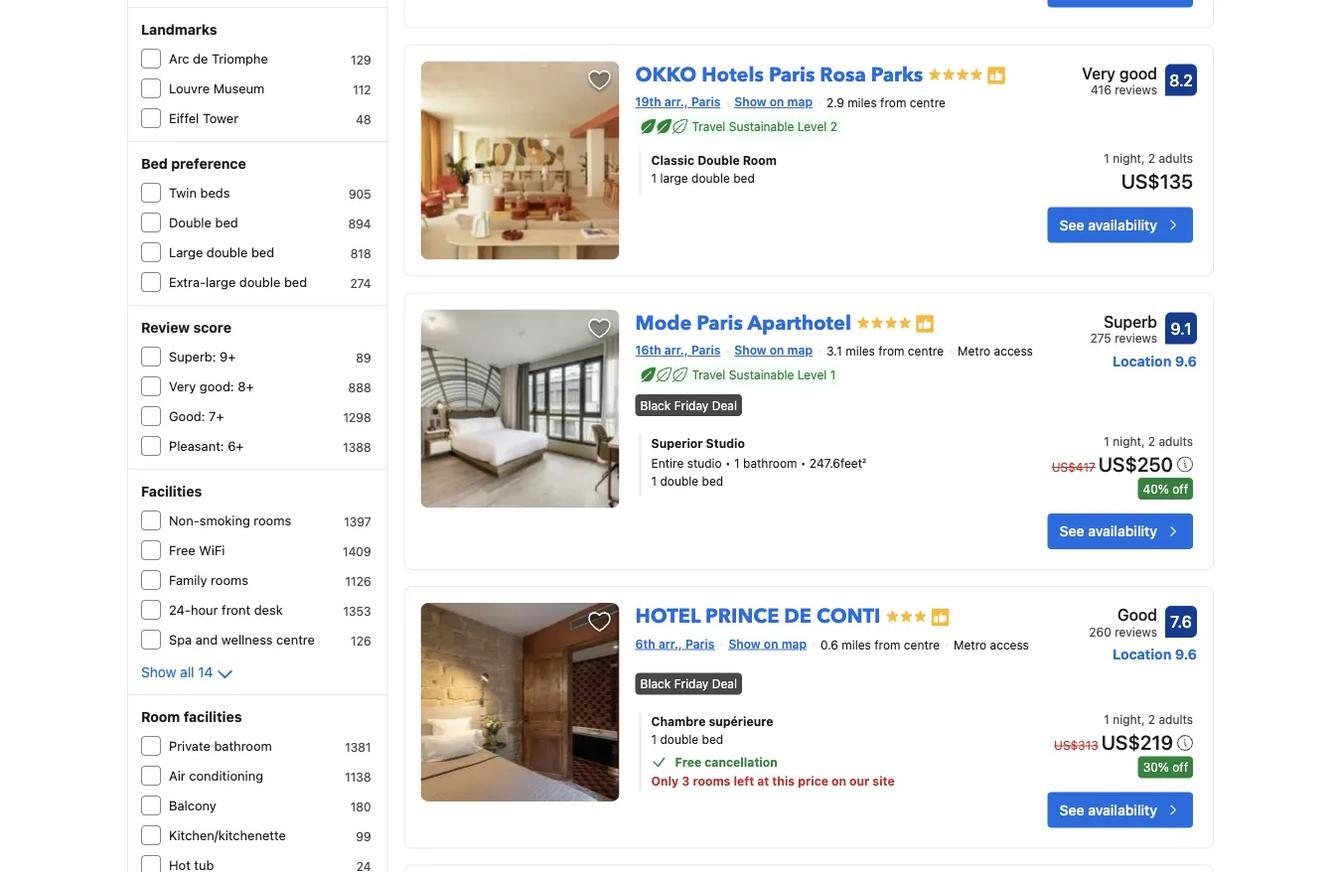 Task type: locate. For each thing, give the bounding box(es) containing it.
miles for aparthotel
[[846, 344, 875, 358]]

, up us$250
[[1141, 434, 1145, 448]]

see availability for hotel prince de conti
[[1060, 801, 1157, 818]]

1 black from the top
[[640, 398, 671, 412]]

0 vertical spatial 9.6
[[1175, 352, 1197, 369]]

paris
[[769, 61, 815, 88], [691, 95, 721, 109], [697, 309, 743, 337], [691, 343, 721, 357], [686, 637, 715, 651]]

1 deal from the top
[[712, 398, 737, 412]]

map down okko hotels paris rosa parks
[[787, 95, 813, 109]]

2 vertical spatial show on map
[[729, 637, 807, 651]]

3 adults from the top
[[1159, 713, 1193, 726]]

hotels
[[702, 61, 764, 88]]

on for aparthotel
[[770, 343, 784, 357]]

416
[[1091, 83, 1111, 97]]

112
[[353, 82, 371, 96]]

1 inside classic double room 1 large double bed
[[651, 172, 657, 185]]

location 9.6
[[1113, 352, 1197, 369], [1113, 646, 1197, 663]]

0 vertical spatial map
[[787, 95, 813, 109]]

0 vertical spatial location 9.6
[[1113, 352, 1197, 369]]

0 vertical spatial access
[[994, 344, 1033, 358]]

0 vertical spatial see availability link
[[1048, 207, 1193, 243]]

this property is part of our preferred partner programme. it is committed to providing commendable service and good value. it will pay us a higher commission if you make a booking. image
[[987, 65, 1007, 85], [987, 65, 1007, 85]]

show on map down hotel prince de conti
[[729, 637, 807, 651]]

1 vertical spatial arr.,
[[664, 343, 688, 357]]

9.6 for hotel prince de conti
[[1175, 646, 1197, 663]]

mode
[[635, 309, 692, 337]]

1 vertical spatial metro access
[[954, 638, 1029, 652]]

2 see availability link from the top
[[1048, 514, 1193, 549]]

on
[[770, 95, 784, 109], [770, 343, 784, 357], [764, 637, 778, 651], [832, 774, 846, 788]]

1 vertical spatial map
[[787, 343, 813, 357]]

centre right the 3.1
[[908, 344, 944, 358]]

0 vertical spatial availability
[[1088, 217, 1157, 233]]

show on map up travel sustainable level 1
[[735, 343, 813, 357]]

on for de
[[764, 637, 778, 651]]

paris down "hotels"
[[691, 95, 721, 109]]

friday up superior
[[674, 398, 709, 412]]

availability for hotel prince de conti
[[1088, 801, 1157, 818]]

night
[[1113, 152, 1141, 166], [1113, 434, 1141, 448], [1113, 713, 1141, 726]]

1 down 416
[[1104, 152, 1110, 166]]

2 night from the top
[[1113, 434, 1141, 448]]

on left our
[[832, 774, 846, 788]]

friday up chambre
[[674, 677, 709, 691]]

2 vertical spatial night
[[1113, 713, 1141, 726]]

good
[[1120, 63, 1157, 82]]

show down prince on the right bottom of page
[[729, 637, 761, 651]]

1 location from the top
[[1113, 352, 1172, 369]]

see availability link for hotel prince de conti
[[1048, 792, 1193, 828]]

location 9.6 down the 9.1
[[1113, 352, 1197, 369]]

1 1 night , 2 adults from the top
[[1104, 434, 1193, 448]]

good:
[[200, 379, 234, 394]]

double inside superior studio entire studio • 1 bathroom • 247.6feet² 1 double bed
[[660, 474, 699, 488]]

okko
[[635, 61, 697, 88]]

2.9
[[827, 96, 844, 110]]

scored 8.2 element
[[1165, 64, 1197, 96]]

bed down travel sustainable level 2
[[733, 172, 755, 185]]

availability down 40%
[[1088, 523, 1157, 539]]

1 vertical spatial travel
[[692, 368, 726, 382]]

• down superior studio link
[[801, 456, 806, 470]]

off right 30%
[[1173, 760, 1188, 774]]

1 horizontal spatial rooms
[[254, 513, 291, 528]]

894
[[348, 217, 371, 230]]

black friday deal up chambre
[[640, 677, 737, 691]]

1 vertical spatial black friday deal
[[640, 677, 737, 691]]

0 horizontal spatial very
[[169, 379, 196, 394]]

2 , from the top
[[1141, 434, 1145, 448]]

2 vertical spatial see availability link
[[1048, 792, 1193, 828]]

0 vertical spatial metro
[[958, 344, 991, 358]]

paris for 6th
[[686, 637, 715, 651]]

studio
[[687, 456, 722, 470]]

travel down 16th arr., paris on the top
[[692, 368, 726, 382]]

3 availability from the top
[[1088, 801, 1157, 818]]

travel
[[692, 120, 726, 134], [692, 368, 726, 382]]

2 up us$250
[[1148, 434, 1155, 448]]

1 vertical spatial access
[[990, 638, 1029, 652]]

0 vertical spatial room
[[743, 154, 777, 168]]

reviews inside very good 416 reviews
[[1115, 83, 1157, 97]]

1 reviews from the top
[[1115, 83, 1157, 97]]

1 adults from the top
[[1159, 152, 1193, 166]]

1388
[[343, 440, 371, 454]]

1 see from the top
[[1060, 217, 1084, 233]]

0 vertical spatial show on map
[[735, 95, 813, 109]]

9+
[[220, 349, 236, 364]]

1409
[[343, 544, 371, 558]]

2 vertical spatial miles
[[842, 638, 871, 652]]

paris up 16th arr., paris on the top
[[697, 309, 743, 337]]

miles right 0.6
[[842, 638, 871, 652]]

bed
[[141, 155, 168, 172]]

see availability down 30%
[[1060, 801, 1157, 818]]

see
[[1060, 217, 1084, 233], [1060, 523, 1084, 539], [1060, 801, 1084, 818]]

show for paris
[[735, 343, 767, 357]]

double up extra-large double bed
[[207, 245, 248, 260]]

adults up us$250
[[1159, 434, 1193, 448]]

2 9.6 from the top
[[1175, 646, 1197, 663]]

off right 40%
[[1173, 482, 1188, 496]]

1 vertical spatial night
[[1113, 434, 1141, 448]]

8.2
[[1169, 70, 1193, 89]]

arc de triomphe
[[169, 51, 268, 66]]

paris inside mode paris aparthotel link
[[697, 309, 743, 337]]

arr., right 16th
[[664, 343, 688, 357]]

9.6 for mode paris aparthotel
[[1175, 352, 1197, 369]]

3 see availability link from the top
[[1048, 792, 1193, 828]]

metro right 0.6 miles from centre
[[954, 638, 987, 652]]

double down large double bed
[[239, 275, 281, 290]]

availability down us$135
[[1088, 217, 1157, 233]]

landmarks
[[141, 21, 217, 38]]

1 vertical spatial see availability
[[1060, 523, 1157, 539]]

review
[[141, 319, 190, 336]]

1 vertical spatial location
[[1113, 646, 1172, 663]]

free up 3
[[675, 755, 702, 769]]

reviews for hotel prince de conti
[[1115, 625, 1157, 639]]

night up us$250
[[1113, 434, 1141, 448]]

de
[[784, 603, 812, 630]]

0 vertical spatial night
[[1113, 152, 1141, 166]]

location down superb 275 reviews
[[1113, 352, 1172, 369]]

rooms down free cancellation
[[693, 774, 731, 788]]

0 vertical spatial deal
[[712, 398, 737, 412]]

0 vertical spatial off
[[1173, 482, 1188, 496]]

1
[[1104, 152, 1110, 166], [651, 172, 657, 185], [830, 368, 836, 382], [1104, 434, 1110, 448], [734, 456, 740, 470], [651, 474, 657, 488], [1104, 713, 1110, 726], [651, 732, 657, 746]]

show on map
[[735, 95, 813, 109], [735, 343, 813, 357], [729, 637, 807, 651]]

1 vertical spatial rooms
[[211, 573, 248, 588]]

location for mode paris aparthotel
[[1113, 352, 1172, 369]]

2 adults from the top
[[1159, 434, 1193, 448]]

bathroom down studio
[[743, 456, 797, 470]]

1397
[[344, 515, 371, 529]]

0 vertical spatial large
[[660, 172, 688, 185]]

1 vertical spatial sustainable
[[729, 368, 794, 382]]

friday for mode
[[674, 398, 709, 412]]

centre right 0.6
[[904, 638, 940, 652]]

see availability down us$135
[[1060, 217, 1157, 233]]

, for hotel prince de conti
[[1141, 713, 1145, 726]]

map down de
[[782, 637, 807, 651]]

very up good:
[[169, 379, 196, 394]]

map for paris
[[787, 95, 813, 109]]

extra-
[[169, 275, 206, 290]]

3 see availability from the top
[[1060, 801, 1157, 818]]

black up superior
[[640, 398, 671, 412]]

1 horizontal spatial bathroom
[[743, 456, 797, 470]]

2 1 night , 2 adults from the top
[[1104, 713, 1193, 726]]

on down okko hotels paris rosa parks
[[770, 95, 784, 109]]

superior
[[651, 436, 703, 450]]

1 horizontal spatial large
[[660, 172, 688, 185]]

2 friday from the top
[[674, 677, 709, 691]]

access left 260
[[990, 638, 1029, 652]]

2 vertical spatial ,
[[1141, 713, 1145, 726]]

classic double room 1 large double bed
[[651, 154, 777, 185]]

2 black friday deal from the top
[[640, 677, 737, 691]]

show on map for de
[[729, 637, 807, 651]]

9.1
[[1171, 319, 1192, 338]]

see availability link
[[1048, 207, 1193, 243], [1048, 514, 1193, 549], [1048, 792, 1193, 828]]

0 vertical spatial friday
[[674, 398, 709, 412]]

location 9.6 down 7.6
[[1113, 646, 1197, 663]]

very good: 8+
[[169, 379, 254, 394]]

front
[[222, 603, 250, 617]]

black friday deal
[[640, 398, 737, 412], [640, 677, 737, 691]]

show for hotels
[[735, 95, 767, 109]]

rooms
[[254, 513, 291, 528], [211, 573, 248, 588], [693, 774, 731, 788]]

2 travel from the top
[[692, 368, 726, 382]]

see availability
[[1060, 217, 1157, 233], [1060, 523, 1157, 539], [1060, 801, 1157, 818]]

show on map for aparthotel
[[735, 343, 813, 357]]

1 down the 3.1
[[830, 368, 836, 382]]

0 vertical spatial very
[[1082, 63, 1116, 82]]

large
[[660, 172, 688, 185], [206, 275, 236, 290]]

superb
[[1104, 312, 1157, 331]]

126
[[351, 634, 371, 648]]

reviews
[[1115, 83, 1157, 97], [1115, 331, 1157, 345], [1115, 625, 1157, 639]]

0 horizontal spatial •
[[725, 456, 731, 470]]

2 inside 1 night , 2 adults us$135
[[1148, 152, 1155, 166]]

miles
[[848, 96, 877, 110], [846, 344, 875, 358], [842, 638, 871, 652]]

3 night from the top
[[1113, 713, 1141, 726]]

aparthotel
[[748, 309, 851, 337]]

0 vertical spatial sustainable
[[729, 120, 794, 134]]

2 see from the top
[[1060, 523, 1084, 539]]

1 double bed
[[651, 732, 723, 746]]

adults for hotel prince de conti
[[1159, 713, 1193, 726]]

1 horizontal spatial free
[[675, 755, 702, 769]]

1 horizontal spatial •
[[801, 456, 806, 470]]

large down large double bed
[[206, 275, 236, 290]]

1 vertical spatial reviews
[[1115, 331, 1157, 345]]

0 horizontal spatial large
[[206, 275, 236, 290]]

rooms for non-smoking rooms
[[254, 513, 291, 528]]

deal for prince
[[712, 677, 737, 691]]

1 vertical spatial miles
[[846, 344, 875, 358]]

1 night , 2 adults up us$250
[[1104, 434, 1193, 448]]

large down classic
[[660, 172, 688, 185]]

double right classic
[[698, 154, 740, 168]]

0 vertical spatial 1 night , 2 adults
[[1104, 434, 1193, 448]]

de
[[193, 51, 208, 66]]

room inside classic double room 1 large double bed
[[743, 154, 777, 168]]

1 up us$250
[[1104, 434, 1110, 448]]

adults inside 1 night , 2 adults us$135
[[1159, 152, 1193, 166]]

very up 416
[[1082, 63, 1116, 82]]

from for hotel prince de conti
[[874, 638, 901, 652]]

from down parks
[[880, 96, 906, 110]]

miles right 2.9
[[848, 96, 877, 110]]

, up us$219
[[1141, 713, 1145, 726]]

0 horizontal spatial bathroom
[[214, 739, 272, 754]]

30% off
[[1143, 760, 1188, 774]]

2 vertical spatial see
[[1060, 801, 1084, 818]]

double down classic
[[692, 172, 730, 185]]

sustainable for aparthotel
[[729, 368, 794, 382]]

rooms right 'smoking'
[[254, 513, 291, 528]]

3 , from the top
[[1141, 713, 1145, 726]]

night for mode paris aparthotel
[[1113, 434, 1141, 448]]

1 availability from the top
[[1088, 217, 1157, 233]]

paris left rosa
[[769, 61, 815, 88]]

1 vertical spatial double
[[169, 215, 212, 230]]

facilities
[[141, 483, 202, 500]]

2 vertical spatial map
[[782, 637, 807, 651]]

deal for paris
[[712, 398, 737, 412]]

1 vertical spatial black
[[640, 677, 671, 691]]

2 location 9.6 from the top
[[1113, 646, 1197, 663]]

2 horizontal spatial rooms
[[693, 774, 731, 788]]

from right the 3.1
[[878, 344, 905, 358]]

see availability down 40%
[[1060, 523, 1157, 539]]

superior studio entire studio • 1 bathroom • 247.6feet² 1 double bed
[[651, 436, 867, 488]]

0 vertical spatial arr.,
[[664, 95, 688, 109]]

travel for paris
[[692, 368, 726, 382]]

0 vertical spatial black
[[640, 398, 671, 412]]

adults up us$219
[[1159, 713, 1193, 726]]

0 vertical spatial from
[[880, 96, 906, 110]]

miles right the 3.1
[[846, 344, 875, 358]]

metro access for mode paris aparthotel
[[958, 344, 1033, 358]]

wifi
[[199, 543, 225, 558]]

scored 9.1 element
[[1165, 312, 1197, 344]]

bed inside superior studio entire studio • 1 bathroom • 247.6feet² 1 double bed
[[702, 474, 723, 488]]

1 vertical spatial metro
[[954, 638, 987, 652]]

0 vertical spatial free
[[169, 543, 195, 558]]

0 vertical spatial bathroom
[[743, 456, 797, 470]]

1 see availability link from the top
[[1048, 207, 1193, 243]]

louvre
[[169, 81, 210, 96]]

very for good
[[1082, 63, 1116, 82]]

night inside 1 night , 2 adults us$135
[[1113, 152, 1141, 166]]

19th
[[635, 95, 661, 109]]

2 vertical spatial rooms
[[693, 774, 731, 788]]

location for hotel prince de conti
[[1113, 646, 1172, 663]]

deal up chambre supérieure
[[712, 677, 737, 691]]

good:
[[169, 409, 205, 424]]

0 vertical spatial reviews
[[1115, 83, 1157, 97]]

map down aparthotel
[[787, 343, 813, 357]]

location 9.6 for mode paris aparthotel
[[1113, 352, 1197, 369]]

1 vertical spatial see availability link
[[1048, 514, 1193, 549]]

0 vertical spatial black friday deal
[[640, 398, 737, 412]]

1 vertical spatial 1 night , 2 adults
[[1104, 713, 1193, 726]]

black for hotel
[[640, 677, 671, 691]]

0 vertical spatial rooms
[[254, 513, 291, 528]]

2 vertical spatial see availability
[[1060, 801, 1157, 818]]

rooms for only 3 rooms left at this price on our site
[[693, 774, 731, 788]]

1 vertical spatial see
[[1060, 523, 1084, 539]]

map
[[787, 95, 813, 109], [787, 343, 813, 357], [782, 637, 807, 651]]

0 vertical spatial location
[[1113, 352, 1172, 369]]

7.6
[[1171, 612, 1192, 631]]

free left wifi
[[169, 543, 195, 558]]

centre down the desk
[[276, 632, 315, 647]]

1 vertical spatial adults
[[1159, 434, 1193, 448]]

location down good 260 reviews
[[1113, 646, 1172, 663]]

1 vertical spatial from
[[878, 344, 905, 358]]

double up the large
[[169, 215, 212, 230]]

very inside very good 416 reviews
[[1082, 63, 1116, 82]]

1 vertical spatial very
[[169, 379, 196, 394]]

3 reviews from the top
[[1115, 625, 1157, 639]]

superb: 9+
[[169, 349, 236, 364]]

0 vertical spatial ,
[[1141, 152, 1145, 166]]

night up us$219
[[1113, 713, 1141, 726]]

, for mode paris aparthotel
[[1141, 434, 1145, 448]]

0 vertical spatial metro access
[[958, 344, 1033, 358]]

1 off from the top
[[1173, 482, 1188, 496]]

paris inside okko hotels paris rosa parks link
[[769, 61, 815, 88]]

bed down studio
[[702, 474, 723, 488]]

0 vertical spatial see
[[1060, 217, 1084, 233]]

0 vertical spatial level
[[798, 120, 827, 134]]

louvre museum
[[169, 81, 265, 96]]

2 • from the left
[[801, 456, 806, 470]]

see availability link down 30%
[[1048, 792, 1193, 828]]

1 inside 1 night , 2 adults us$135
[[1104, 152, 1110, 166]]

us$250
[[1099, 452, 1173, 475]]

paris down hotel
[[686, 637, 715, 651]]

2 see availability from the top
[[1060, 523, 1157, 539]]

1 vertical spatial off
[[1173, 760, 1188, 774]]

paris for okko
[[769, 61, 815, 88]]

1 9.6 from the top
[[1175, 352, 1197, 369]]

1 black friday deal from the top
[[640, 398, 737, 412]]

black friday deal for mode
[[640, 398, 737, 412]]

availability
[[1088, 217, 1157, 233], [1088, 523, 1157, 539], [1088, 801, 1157, 818]]

1 down classic
[[651, 172, 657, 185]]

1 vertical spatial show on map
[[735, 343, 813, 357]]

1 horizontal spatial double
[[698, 154, 740, 168]]

access left 275 at the right top of page
[[994, 344, 1033, 358]]

paris down mode paris aparthotel
[[691, 343, 721, 357]]

3 see from the top
[[1060, 801, 1084, 818]]

availability down 30%
[[1088, 801, 1157, 818]]

metro for mode paris aparthotel
[[958, 344, 991, 358]]

on down hotel prince de conti
[[764, 637, 778, 651]]

okko hotels paris rosa parks image
[[421, 61, 619, 260]]

scored 7.6 element
[[1165, 606, 1197, 638]]

2 off from the top
[[1173, 760, 1188, 774]]

0 horizontal spatial room
[[141, 709, 180, 725]]

rooms up '24-hour front desk'
[[211, 573, 248, 588]]

2 up us$135
[[1148, 152, 1155, 166]]

bed up extra-large double bed
[[251, 245, 274, 260]]

show on map up travel sustainable level 2
[[735, 95, 813, 109]]

room up private on the left bottom
[[141, 709, 180, 725]]

2 deal from the top
[[712, 677, 737, 691]]

1 vertical spatial 9.6
[[1175, 646, 1197, 663]]

1 vertical spatial free
[[675, 755, 702, 769]]

0 vertical spatial miles
[[848, 96, 877, 110]]

0 vertical spatial adults
[[1159, 152, 1193, 166]]

9.6
[[1175, 352, 1197, 369], [1175, 646, 1197, 663]]

1 night from the top
[[1113, 152, 1141, 166]]

3.1 miles from centre
[[827, 344, 944, 358]]

2 availability from the top
[[1088, 523, 1157, 539]]

eiffel tower
[[169, 111, 239, 126]]

1 level from the top
[[798, 120, 827, 134]]

2 reviews from the top
[[1115, 331, 1157, 345]]

2 vertical spatial adults
[[1159, 713, 1193, 726]]

1 vertical spatial level
[[798, 368, 827, 382]]

room down travel sustainable level 2
[[743, 154, 777, 168]]

2 vertical spatial reviews
[[1115, 625, 1157, 639]]

1 vertical spatial ,
[[1141, 434, 1145, 448]]

40% off
[[1143, 482, 1188, 496]]

2
[[830, 120, 837, 134], [1148, 152, 1155, 166], [1148, 434, 1155, 448], [1148, 713, 1155, 726]]

2 vertical spatial availability
[[1088, 801, 1157, 818]]

1 sustainable from the top
[[729, 120, 794, 134]]

superior studio link
[[651, 434, 987, 452]]

1 vertical spatial availability
[[1088, 523, 1157, 539]]

off
[[1173, 482, 1188, 496], [1173, 760, 1188, 774]]

180
[[350, 800, 371, 814]]

1 horizontal spatial room
[[743, 154, 777, 168]]

2 vertical spatial arr.,
[[659, 637, 682, 651]]

1 travel from the top
[[692, 120, 726, 134]]

2 level from the top
[[798, 368, 827, 382]]

bathroom up conditioning
[[214, 739, 272, 754]]

2 sustainable from the top
[[729, 368, 794, 382]]

map for de
[[782, 637, 807, 651]]

reviews inside good 260 reviews
[[1115, 625, 1157, 639]]

1 friday from the top
[[674, 398, 709, 412]]

supérieure
[[709, 715, 773, 728]]

centre for mode paris aparthotel
[[908, 344, 944, 358]]

1 night , 2 adults up us$219
[[1104, 713, 1193, 726]]

0 vertical spatial travel
[[692, 120, 726, 134]]

on up travel sustainable level 1
[[770, 343, 784, 357]]

0 vertical spatial see availability
[[1060, 217, 1157, 233]]

1 vertical spatial friday
[[674, 677, 709, 691]]

bed inside classic double room 1 large double bed
[[733, 172, 755, 185]]

off for mode paris aparthotel
[[1173, 482, 1188, 496]]

level
[[798, 120, 827, 134], [798, 368, 827, 382]]

reviews inside superb 275 reviews
[[1115, 331, 1157, 345]]

this property is part of our preferred partner programme. it is committed to providing commendable service and good value. it will pay us a higher commission if you make a booking. image
[[915, 314, 935, 334], [915, 314, 935, 334], [930, 608, 950, 627], [930, 608, 950, 627]]

1 , from the top
[[1141, 152, 1145, 166]]

all
[[180, 664, 194, 681]]

2 black from the top
[[640, 677, 671, 691]]

sustainable down mode paris aparthotel
[[729, 368, 794, 382]]

availability for mode paris aparthotel
[[1088, 523, 1157, 539]]

1 vertical spatial location 9.6
[[1113, 646, 1197, 663]]

show up travel sustainable level 2
[[735, 95, 767, 109]]

centre down parks
[[910, 96, 946, 110]]

from down conti on the right bottom of the page
[[874, 638, 901, 652]]

1 location 9.6 from the top
[[1113, 352, 1197, 369]]

show left all on the left bottom of the page
[[141, 664, 176, 681]]

sustainable
[[729, 120, 794, 134], [729, 368, 794, 382]]

arr., right 19th
[[664, 95, 688, 109]]

black down 6th
[[640, 677, 671, 691]]

2 location from the top
[[1113, 646, 1172, 663]]

• down studio
[[725, 456, 731, 470]]

1 vertical spatial deal
[[712, 677, 737, 691]]

double bed
[[169, 215, 238, 230]]

9.6 down the 9.1
[[1175, 352, 1197, 369]]

at
[[757, 774, 769, 788]]

89
[[356, 351, 371, 365]]

1 horizontal spatial very
[[1082, 63, 1116, 82]]

0 horizontal spatial free
[[169, 543, 195, 558]]

2 vertical spatial from
[[874, 638, 901, 652]]

show down mode paris aparthotel
[[735, 343, 767, 357]]



Task type: describe. For each thing, give the bounding box(es) containing it.
preference
[[171, 155, 246, 172]]

private
[[169, 739, 211, 754]]

1 night , 2 adults for hotel prince de conti
[[1104, 713, 1193, 726]]

room facilities
[[141, 709, 242, 725]]

okko hotels paris rosa parks
[[635, 61, 923, 88]]

night for hotel prince de conti
[[1113, 713, 1141, 726]]

travel sustainable level 2
[[692, 120, 837, 134]]

double inside classic double room 1 large double bed
[[698, 154, 740, 168]]

superb element
[[1090, 309, 1157, 333]]

free for free cancellation
[[675, 755, 702, 769]]

1 down entire
[[651, 474, 657, 488]]

show on map for paris
[[735, 95, 813, 109]]

99
[[356, 830, 371, 843]]

3.1
[[827, 344, 842, 358]]

twin beds
[[169, 185, 230, 200]]

access for mode paris aparthotel
[[994, 344, 1033, 358]]

sustainable for paris
[[729, 120, 794, 134]]

good: 7+
[[169, 409, 224, 424]]

hour
[[191, 603, 218, 617]]

chambre
[[651, 715, 706, 728]]

see for hotel prince de conti
[[1060, 801, 1084, 818]]

1 see availability from the top
[[1060, 217, 1157, 233]]

274
[[350, 276, 371, 290]]

arr., for okko
[[664, 95, 688, 109]]

reviews for mode paris aparthotel
[[1115, 331, 1157, 345]]

0 horizontal spatial rooms
[[211, 573, 248, 588]]

extra-large double bed
[[169, 275, 307, 290]]

mode paris aparthotel
[[635, 309, 851, 337]]

16th arr., paris
[[635, 343, 721, 357]]

14
[[198, 664, 213, 681]]

1126
[[345, 574, 371, 588]]

travel sustainable level 1
[[692, 368, 836, 382]]

bed down chambre supérieure
[[702, 732, 723, 746]]

see availability link for mode paris aparthotel
[[1048, 514, 1193, 549]]

1 down studio
[[734, 456, 740, 470]]

large inside classic double room 1 large double bed
[[660, 172, 688, 185]]

good element
[[1089, 603, 1157, 627]]

free for free wifi
[[169, 543, 195, 558]]

friday for hotel
[[674, 677, 709, 691]]

large
[[169, 245, 203, 260]]

show all 14
[[141, 664, 213, 681]]

1 vertical spatial large
[[206, 275, 236, 290]]

24-
[[169, 603, 191, 617]]

2 down 2.9
[[830, 120, 837, 134]]

miles for de
[[842, 638, 871, 652]]

bed up large double bed
[[215, 215, 238, 230]]

rosa
[[820, 61, 866, 88]]

16th
[[635, 343, 661, 357]]

6+
[[228, 439, 244, 454]]

bed preference
[[141, 155, 246, 172]]

275
[[1090, 331, 1111, 345]]

arc
[[169, 51, 189, 66]]

air
[[169, 768, 185, 783]]

2 up us$219
[[1148, 713, 1155, 726]]

review score
[[141, 319, 231, 336]]

1 • from the left
[[725, 456, 731, 470]]

black friday deal for hotel
[[640, 677, 737, 691]]

conditioning
[[189, 768, 263, 783]]

from for mode paris aparthotel
[[878, 344, 905, 358]]

wellness
[[221, 632, 273, 647]]

1 up us$219
[[1104, 713, 1110, 726]]

okko hotels paris rosa parks link
[[635, 53, 923, 88]]

260
[[1089, 625, 1111, 639]]

on for paris
[[770, 95, 784, 109]]

very good element
[[1082, 61, 1157, 85]]

smoking
[[199, 513, 250, 528]]

studio
[[706, 436, 745, 450]]

very for good:
[[169, 379, 196, 394]]

level for paris
[[798, 120, 827, 134]]

black for mode
[[640, 398, 671, 412]]

twin
[[169, 185, 197, 200]]

mode paris aparthotel image
[[421, 309, 619, 508]]

see for mode paris aparthotel
[[1060, 523, 1084, 539]]

1 vertical spatial bathroom
[[214, 739, 272, 754]]

double inside classic double room 1 large double bed
[[692, 172, 730, 185]]

905
[[349, 187, 371, 201]]

bathroom inside superior studio entire studio • 1 bathroom • 247.6feet² 1 double bed
[[743, 456, 797, 470]]

access for hotel prince de conti
[[990, 638, 1029, 652]]

pleasant:
[[169, 439, 224, 454]]

spa
[[169, 632, 192, 647]]

6th
[[635, 637, 655, 651]]

from for okko hotels paris rosa parks
[[880, 96, 906, 110]]

247.6feet²
[[810, 456, 867, 470]]

1 night , 2 adults for mode paris aparthotel
[[1104, 434, 1193, 448]]

chambre supérieure
[[651, 715, 773, 728]]

metro for hotel prince de conti
[[954, 638, 987, 652]]

entire
[[651, 456, 684, 470]]

, inside 1 night , 2 adults us$135
[[1141, 152, 1145, 166]]

parks
[[871, 61, 923, 88]]

miles for paris
[[848, 96, 877, 110]]

6th arr., paris
[[635, 637, 715, 651]]

prince
[[705, 603, 779, 630]]

cancellation
[[705, 755, 778, 769]]

tower
[[203, 111, 239, 126]]

arr., for mode
[[664, 343, 688, 357]]

left
[[734, 774, 754, 788]]

1138
[[345, 770, 371, 784]]

off for hotel prince de conti
[[1173, 760, 1188, 774]]

location 9.6 for hotel prince de conti
[[1113, 646, 1197, 663]]

1353
[[343, 604, 371, 618]]

hotel prince de conti image
[[421, 603, 619, 802]]

0 horizontal spatial double
[[169, 215, 212, 230]]

see availability for mode paris aparthotel
[[1060, 523, 1157, 539]]

centre for okko hotels paris rosa parks
[[910, 96, 946, 110]]

only
[[651, 774, 679, 788]]

private bathroom
[[169, 739, 272, 754]]

adults for mode paris aparthotel
[[1159, 434, 1193, 448]]

free cancellation
[[675, 755, 778, 769]]

beds
[[200, 185, 230, 200]]

good
[[1118, 605, 1157, 624]]

metro access for hotel prince de conti
[[954, 638, 1029, 652]]

this
[[772, 774, 795, 788]]

1 vertical spatial room
[[141, 709, 180, 725]]

0.6
[[821, 638, 838, 652]]

paris for 16th
[[691, 343, 721, 357]]

very good 416 reviews
[[1082, 63, 1157, 97]]

centre for hotel prince de conti
[[904, 638, 940, 652]]

museum
[[213, 81, 265, 96]]

2.9 miles from centre
[[827, 96, 946, 110]]

paris for 19th
[[691, 95, 721, 109]]

large double bed
[[169, 245, 274, 260]]

us$417
[[1052, 460, 1096, 474]]

1381
[[345, 740, 371, 754]]

site
[[873, 774, 895, 788]]

bed left 274
[[284, 275, 307, 290]]

hotel
[[635, 603, 700, 630]]

triomphe
[[212, 51, 268, 66]]

show for prince
[[729, 637, 761, 651]]

129
[[351, 53, 371, 67]]

us$219
[[1102, 730, 1173, 754]]

818
[[350, 246, 371, 260]]

and
[[195, 632, 218, 647]]

free wifi
[[169, 543, 225, 558]]

only 3 rooms left at this price on our site
[[651, 774, 895, 788]]

travel for hotels
[[692, 120, 726, 134]]

arr., for hotel
[[659, 637, 682, 651]]

double down chambre
[[660, 732, 699, 746]]

3
[[682, 774, 690, 788]]

mode paris aparthotel link
[[635, 301, 851, 337]]

1 night , 2 adults us$135
[[1104, 152, 1193, 193]]

1 down chambre
[[651, 732, 657, 746]]

19th arr., paris
[[635, 95, 721, 109]]

classic double room link
[[651, 152, 987, 170]]

level for aparthotel
[[798, 368, 827, 382]]

show inside show all 14 dropdown button
[[141, 664, 176, 681]]

family
[[169, 573, 207, 588]]

map for aparthotel
[[787, 343, 813, 357]]

1298
[[343, 410, 371, 424]]

0.6 miles from centre
[[821, 638, 940, 652]]



Task type: vqa. For each thing, say whether or not it's contained in the screenshot.
DE's Show on map
yes



